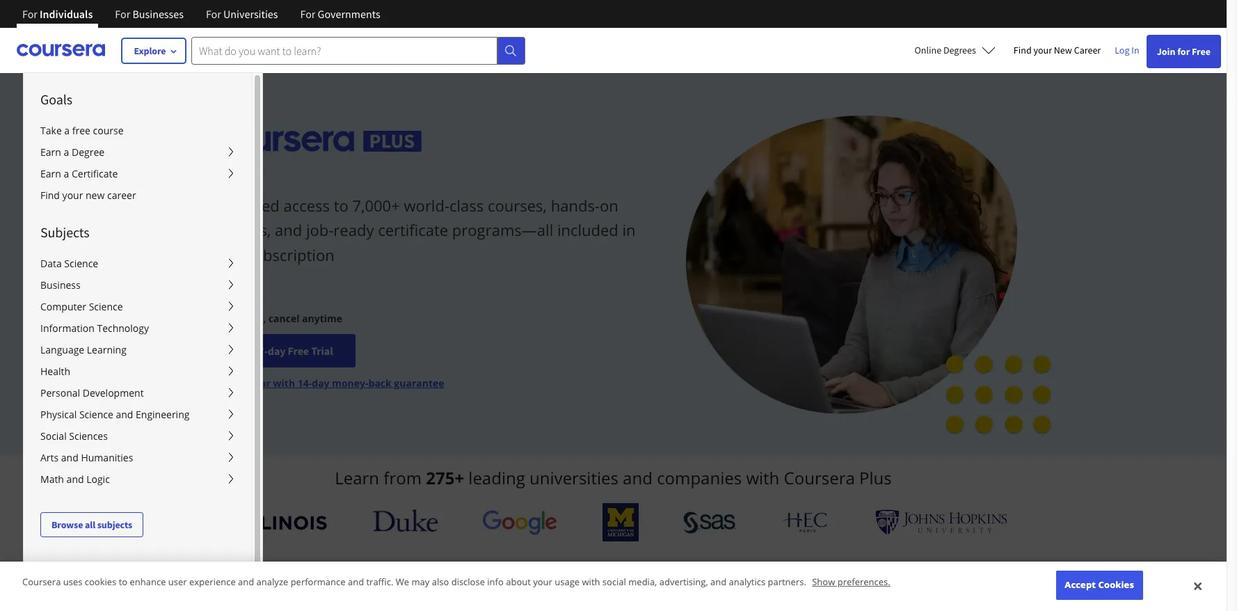 Task type: vqa. For each thing, say whether or not it's contained in the screenshot.
We
yes



Task type: locate. For each thing, give the bounding box(es) containing it.
1 vertical spatial with
[[747, 466, 780, 489]]

free left trial
[[288, 344, 309, 358]]

with
[[273, 377, 295, 390], [747, 466, 780, 489], [582, 576, 600, 589]]

2 vertical spatial a
[[64, 167, 69, 180]]

coursera up hec paris "image"
[[784, 466, 855, 489]]

coursera left uses
[[22, 576, 61, 589]]

for
[[1178, 45, 1191, 58]]

a inside take a free course link
[[64, 124, 70, 137]]

experience
[[189, 576, 236, 589]]

arts and humanities button
[[24, 447, 252, 469]]

online degrees
[[915, 44, 977, 56]]

for left the individuals
[[22, 7, 38, 21]]

and up subscription
[[275, 220, 302, 240]]

your left 'new'
[[1034, 44, 1053, 56]]

coursera image
[[17, 39, 105, 61]]

access
[[284, 195, 330, 216]]

0 vertical spatial a
[[64, 124, 70, 137]]

all
[[85, 519, 95, 531]]

traffic.
[[367, 576, 394, 589]]

science down personal development
[[79, 408, 113, 421]]

free right for
[[1193, 45, 1211, 58]]

0 horizontal spatial day
[[268, 344, 286, 358]]

day left money-
[[312, 377, 330, 390]]

take a free course
[[40, 124, 124, 137]]

cookies
[[1099, 579, 1135, 591]]

1 horizontal spatial day
[[312, 377, 330, 390]]

0 vertical spatial science
[[64, 257, 98, 270]]

accept cookies
[[1065, 579, 1135, 591]]

business
[[40, 278, 81, 292]]

personal development
[[40, 386, 144, 400]]

None search field
[[191, 37, 526, 64]]

1 vertical spatial a
[[64, 146, 69, 159]]

0 vertical spatial find
[[1014, 44, 1032, 56]]

projects,
[[210, 220, 271, 240]]

social
[[603, 576, 626, 589]]

7-
[[258, 344, 268, 358]]

find your new career
[[1014, 44, 1102, 56]]

1 vertical spatial find
[[40, 189, 60, 202]]

earn down earn a degree
[[40, 167, 61, 180]]

0 vertical spatial earn
[[40, 146, 61, 159]]

to
[[334, 195, 349, 216], [119, 576, 127, 589]]

earn down take
[[40, 146, 61, 159]]

for for businesses
[[115, 7, 130, 21]]

social sciences
[[40, 430, 108, 443]]

goals
[[40, 91, 72, 108]]

companies
[[657, 466, 742, 489]]

free
[[1193, 45, 1211, 58], [288, 344, 309, 358]]

2 vertical spatial science
[[79, 408, 113, 421]]

0 vertical spatial coursera
[[784, 466, 855, 489]]

to up ready
[[334, 195, 349, 216]]

a
[[64, 124, 70, 137], [64, 146, 69, 159], [64, 167, 69, 180]]

a inside earn a degree dropdown button
[[64, 146, 69, 159]]

2 vertical spatial with
[[582, 576, 600, 589]]

learning
[[87, 343, 127, 356]]

0 horizontal spatial find
[[40, 189, 60, 202]]

certificate
[[378, 220, 448, 240]]

science for computer
[[89, 300, 123, 313]]

find
[[1014, 44, 1032, 56], [40, 189, 60, 202]]

a left degree
[[64, 146, 69, 159]]

find inside explore menu element
[[40, 189, 60, 202]]

your
[[1034, 44, 1053, 56], [62, 189, 83, 202], [210, 244, 243, 265], [533, 576, 553, 589]]

group
[[23, 72, 916, 611]]

learn from 275+ leading universities and companies with coursera plus
[[335, 466, 892, 489]]

science inside "dropdown button"
[[89, 300, 123, 313]]

/month,
[[227, 312, 266, 325]]

disclose
[[452, 576, 485, 589]]

science for physical
[[79, 408, 113, 421]]

day inside 'button'
[[268, 344, 286, 358]]

1 earn from the top
[[40, 146, 61, 159]]

earn a certificate button
[[24, 163, 252, 184]]

math and logic button
[[24, 469, 252, 490]]

1 horizontal spatial find
[[1014, 44, 1032, 56]]

trial
[[311, 344, 333, 358]]

day right start
[[268, 344, 286, 358]]

duke university image
[[373, 510, 438, 532]]

1 for from the left
[[22, 7, 38, 21]]

and left the logic on the left of page
[[67, 473, 84, 486]]

with left 14-
[[273, 377, 295, 390]]

2 earn from the top
[[40, 167, 61, 180]]

2 horizontal spatial with
[[747, 466, 780, 489]]

anytime
[[302, 312, 343, 325]]

group containing goals
[[23, 72, 916, 611]]

1 vertical spatial science
[[89, 300, 123, 313]]

1 vertical spatial to
[[119, 576, 127, 589]]

media,
[[629, 576, 657, 589]]

your left new
[[62, 189, 83, 202]]

physical science and engineering button
[[24, 404, 252, 425]]

earn a degree
[[40, 146, 104, 159]]

1 horizontal spatial to
[[334, 195, 349, 216]]

google image
[[483, 510, 558, 535]]

a for degree
[[64, 146, 69, 159]]

day
[[268, 344, 286, 358], [312, 377, 330, 390]]

subjects
[[40, 223, 89, 241]]

find down earn a certificate
[[40, 189, 60, 202]]

275+
[[426, 466, 464, 489]]

arts
[[40, 451, 59, 464]]

for left 'governments'
[[300, 7, 316, 21]]

0 vertical spatial free
[[1193, 45, 1211, 58]]

science up business
[[64, 257, 98, 270]]

technology
[[97, 322, 149, 335]]

earn inside earn a degree dropdown button
[[40, 146, 61, 159]]

back
[[369, 377, 392, 390]]

programs—all
[[452, 220, 554, 240]]

and up university of michigan image at the bottom of page
[[623, 466, 653, 489]]

math and logic
[[40, 473, 110, 486]]

1 horizontal spatial free
[[1193, 45, 1211, 58]]

2 for from the left
[[115, 7, 130, 21]]

we
[[396, 576, 409, 589]]

science
[[64, 257, 98, 270], [89, 300, 123, 313], [79, 408, 113, 421]]

for for governments
[[300, 7, 316, 21]]

menu item
[[262, 72, 916, 611]]

a left free
[[64, 124, 70, 137]]

browse all subjects button
[[40, 512, 143, 537]]

for left businesses
[[115, 7, 130, 21]]

subjects
[[97, 519, 132, 531]]

for universities
[[206, 7, 278, 21]]

4 for from the left
[[300, 7, 316, 21]]

0 horizontal spatial coursera
[[22, 576, 61, 589]]

information
[[40, 322, 95, 335]]

with right companies
[[747, 466, 780, 489]]

for businesses
[[115, 7, 184, 21]]

earn for earn a certificate
[[40, 167, 61, 180]]

1 horizontal spatial with
[[582, 576, 600, 589]]

about
[[506, 576, 531, 589]]

on
[[600, 195, 619, 216]]

leading
[[469, 466, 526, 489]]

3 for from the left
[[206, 7, 221, 21]]

included
[[558, 220, 619, 240]]

1 vertical spatial day
[[312, 377, 330, 390]]

a down earn a degree
[[64, 167, 69, 180]]

advertising,
[[660, 576, 708, 589]]

your down projects,
[[210, 244, 243, 265]]

to right cookies
[[119, 576, 127, 589]]

0 vertical spatial day
[[268, 344, 286, 358]]

user
[[168, 576, 187, 589]]

0 horizontal spatial to
[[119, 576, 127, 589]]

1 horizontal spatial coursera
[[784, 466, 855, 489]]

$399
[[223, 377, 245, 390]]

online degrees button
[[904, 35, 1007, 65]]

0 vertical spatial with
[[273, 377, 295, 390]]

logic
[[86, 473, 110, 486]]

health
[[40, 365, 70, 378]]

find left 'new'
[[1014, 44, 1032, 56]]

earn inside earn a certificate popup button
[[40, 167, 61, 180]]

earn for earn a degree
[[40, 146, 61, 159]]

coursera
[[784, 466, 855, 489], [22, 576, 61, 589]]

science up information technology
[[89, 300, 123, 313]]

/year
[[245, 377, 271, 390]]

accept cookies button
[[1057, 571, 1144, 600]]

new
[[1055, 44, 1073, 56]]

banner navigation
[[11, 0, 392, 38]]

subscription
[[246, 244, 335, 265]]

0 vertical spatial to
[[334, 195, 349, 216]]

take
[[40, 124, 62, 137]]

a inside earn a certificate popup button
[[64, 167, 69, 180]]

7,000+
[[353, 195, 400, 216]]

0 horizontal spatial free
[[288, 344, 309, 358]]

information technology button
[[24, 317, 252, 339]]

for left universities
[[206, 7, 221, 21]]

1 vertical spatial earn
[[40, 167, 61, 180]]

1 vertical spatial free
[[288, 344, 309, 358]]

for individuals
[[22, 7, 93, 21]]

development
[[83, 386, 144, 400]]

with left social on the bottom of page
[[582, 576, 600, 589]]

and
[[275, 220, 302, 240], [116, 408, 133, 421], [61, 451, 79, 464], [623, 466, 653, 489], [67, 473, 84, 486], [238, 576, 254, 589], [348, 576, 364, 589], [711, 576, 727, 589]]



Task type: describe. For each thing, give the bounding box(es) containing it.
cancel
[[269, 312, 300, 325]]

browse
[[52, 519, 83, 531]]

guarantee
[[394, 377, 445, 390]]

degrees
[[944, 44, 977, 56]]

unlimited access to 7,000+ world-class courses, hands-on projects, and job-ready certificate programs—all included in your subscription
[[210, 195, 636, 265]]

and left analytics
[[711, 576, 727, 589]]

and inside unlimited access to 7,000+ world-class courses, hands-on projects, and job-ready certificate programs—all included in your subscription
[[275, 220, 302, 240]]

and down development
[[116, 408, 133, 421]]

$399 /year with 14-day money-back guarantee
[[223, 377, 445, 390]]

earn a degree button
[[24, 141, 252, 163]]

find your new career link
[[1007, 42, 1109, 59]]

language learning button
[[24, 339, 252, 361]]

info
[[488, 576, 504, 589]]

math
[[40, 473, 64, 486]]

courses,
[[488, 195, 547, 216]]

physical
[[40, 408, 77, 421]]

information technology
[[40, 322, 149, 335]]

analyze
[[257, 576, 288, 589]]

and left analyze
[[238, 576, 254, 589]]

sciences
[[69, 430, 108, 443]]

world-
[[404, 195, 450, 216]]

show
[[813, 576, 836, 589]]

start
[[232, 344, 256, 358]]

universities
[[530, 466, 619, 489]]

/month, cancel anytime
[[227, 312, 343, 325]]

log in
[[1115, 44, 1140, 56]]

preferences.
[[838, 576, 891, 589]]

hands-
[[551, 195, 600, 216]]

start 7-day free trial
[[232, 344, 333, 358]]

online
[[915, 44, 942, 56]]

may
[[412, 576, 430, 589]]

social
[[40, 430, 67, 443]]

engineering
[[136, 408, 190, 421]]

new
[[86, 189, 105, 202]]

browse all subjects
[[52, 519, 132, 531]]

join for free link
[[1147, 35, 1222, 68]]

0 horizontal spatial with
[[273, 377, 295, 390]]

a for certificate
[[64, 167, 69, 180]]

university of michigan image
[[603, 503, 639, 542]]

learn
[[335, 466, 379, 489]]

take a free course link
[[24, 120, 252, 141]]

enhance
[[130, 576, 166, 589]]

computer science button
[[24, 296, 252, 317]]

language
[[40, 343, 84, 356]]

personal
[[40, 386, 80, 400]]

johns hopkins university image
[[875, 510, 1008, 535]]

coursera plus image
[[210, 131, 422, 152]]

find your new career
[[40, 189, 136, 202]]

What do you want to learn? text field
[[191, 37, 498, 64]]

certificate
[[72, 167, 118, 180]]

hec paris image
[[782, 508, 831, 537]]

for for universities
[[206, 7, 221, 21]]

find for find your new career
[[1014, 44, 1032, 56]]

14-
[[298, 377, 312, 390]]

data
[[40, 257, 62, 270]]

your inside explore menu element
[[62, 189, 83, 202]]

usage
[[555, 576, 580, 589]]

explore menu element
[[24, 73, 252, 537]]

career
[[1075, 44, 1102, 56]]

log
[[1115, 44, 1130, 56]]

physical science and engineering
[[40, 408, 190, 421]]

business button
[[24, 274, 252, 296]]

and right arts
[[61, 451, 79, 464]]

individuals
[[40, 7, 93, 21]]

personal development button
[[24, 382, 252, 404]]

free
[[72, 124, 90, 137]]

cookies
[[85, 576, 116, 589]]

a for free
[[64, 124, 70, 137]]

1 vertical spatial coursera
[[22, 576, 61, 589]]

for for individuals
[[22, 7, 38, 21]]

find for find your new career
[[40, 189, 60, 202]]

humanities
[[81, 451, 133, 464]]

from
[[384, 466, 422, 489]]

job-
[[306, 220, 334, 240]]

earn a certificate
[[40, 167, 118, 180]]

find your new career link
[[24, 184, 252, 206]]

your inside unlimited access to 7,000+ world-class courses, hands-on projects, and job-ready certificate programs—all included in your subscription
[[210, 244, 243, 265]]

language learning
[[40, 343, 127, 356]]

free inside 'button'
[[288, 344, 309, 358]]

data science
[[40, 257, 98, 270]]

science for data
[[64, 257, 98, 270]]

course
[[93, 124, 124, 137]]

in
[[623, 220, 636, 240]]

also
[[432, 576, 449, 589]]

show preferences. link
[[813, 576, 891, 589]]

and left traffic.
[[348, 576, 364, 589]]

to inside unlimited access to 7,000+ world-class courses, hands-on projects, and job-ready certificate programs—all included in your subscription
[[334, 195, 349, 216]]

universities
[[224, 7, 278, 21]]

performance
[[291, 576, 346, 589]]

your right about
[[533, 576, 553, 589]]

university of illinois at urbana-champaign image
[[220, 511, 328, 534]]

analytics
[[729, 576, 766, 589]]

businesses
[[133, 7, 184, 21]]

join
[[1158, 45, 1176, 58]]

coursera uses cookies to enhance user experience and analyze performance and traffic. we may also disclose info about your usage with social media, advertising, and analytics partners. show preferences.
[[22, 576, 891, 589]]

sas image
[[684, 511, 737, 534]]

start 7-day free trial button
[[210, 334, 356, 368]]

unlimited
[[210, 195, 280, 216]]



